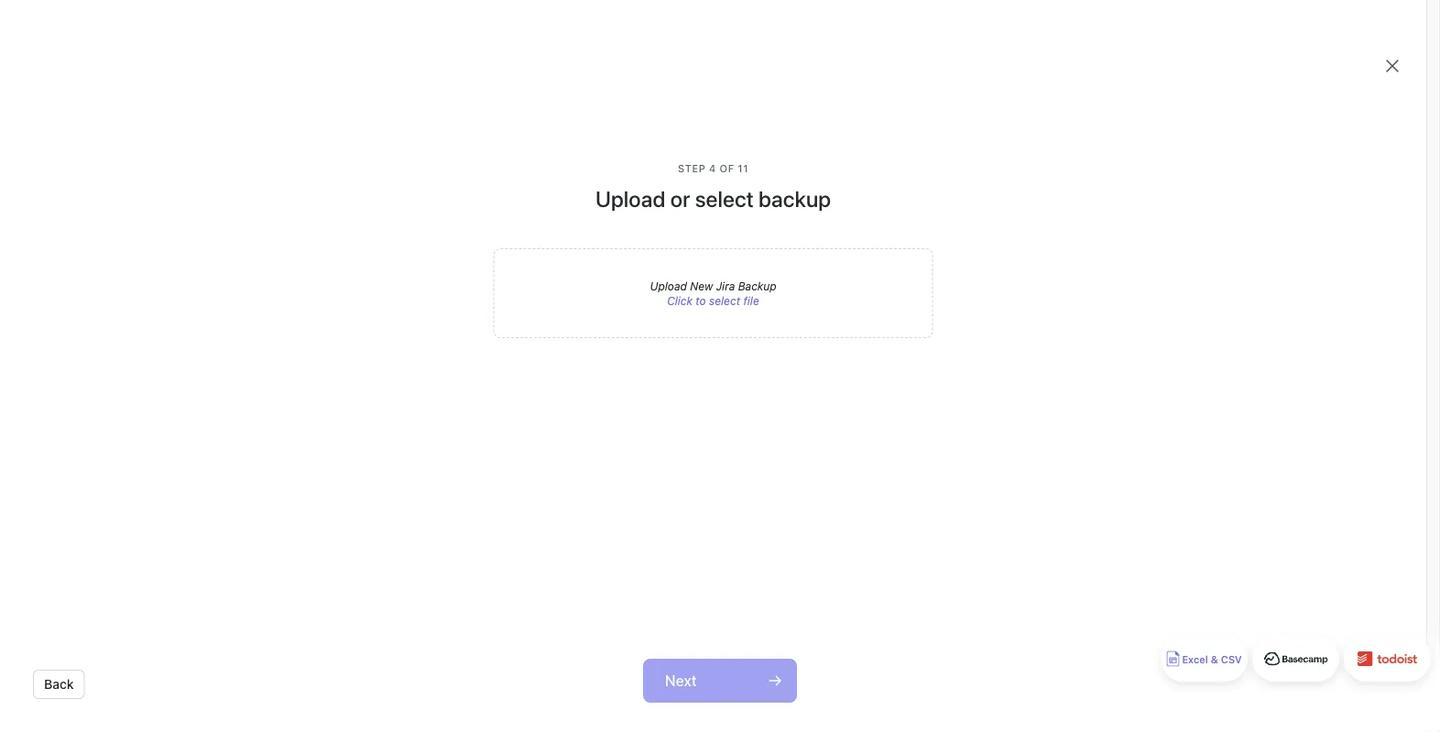 Task type: describe. For each thing, give the bounding box(es) containing it.
of
[[720, 163, 735, 175]]

file
[[744, 294, 759, 307]]

new
[[690, 279, 713, 292]]

excel
[[1182, 654, 1208, 666]]

upload or select backup
[[595, 186, 831, 212]]

back button
[[33, 670, 85, 699]]

4
[[709, 163, 716, 175]]

or
[[670, 186, 690, 212]]

upload new jira backup click to select file
[[650, 279, 777, 307]]

upload for upload new jira backup click to select file
[[650, 279, 687, 292]]

select inside upload new jira backup click to select file
[[709, 294, 740, 307]]

backup
[[759, 186, 831, 212]]

step 4 of 11
[[678, 163, 749, 175]]

upload for upload or select backup
[[595, 186, 666, 212]]

csv
[[1221, 654, 1242, 666]]

11
[[738, 163, 749, 175]]

back
[[44, 677, 74, 692]]



Task type: vqa. For each thing, say whether or not it's contained in the screenshot.
Next Button
yes



Task type: locate. For each thing, give the bounding box(es) containing it.
select down the of
[[695, 186, 754, 212]]

excel & csv link
[[1161, 636, 1248, 682]]

0 vertical spatial select
[[695, 186, 754, 212]]

to
[[696, 294, 706, 307]]

select
[[695, 186, 754, 212], [709, 294, 740, 307]]

1 vertical spatial select
[[709, 294, 740, 307]]

step
[[678, 163, 706, 175]]

upload inside upload new jira backup click to select file
[[650, 279, 687, 292]]

upload up click
[[650, 279, 687, 292]]

excel & csv
[[1182, 654, 1242, 666]]

next
[[665, 672, 697, 690]]

1 vertical spatial upload
[[650, 279, 687, 292]]

upload
[[595, 186, 666, 212], [650, 279, 687, 292]]

next button
[[643, 659, 797, 703]]

0 vertical spatial upload
[[595, 186, 666, 212]]

upload left or
[[595, 186, 666, 212]]

select down jira
[[709, 294, 740, 307]]

jira
[[716, 279, 735, 292]]

&
[[1211, 654, 1218, 666]]

backup
[[738, 279, 777, 292]]

click
[[667, 294, 693, 307]]



